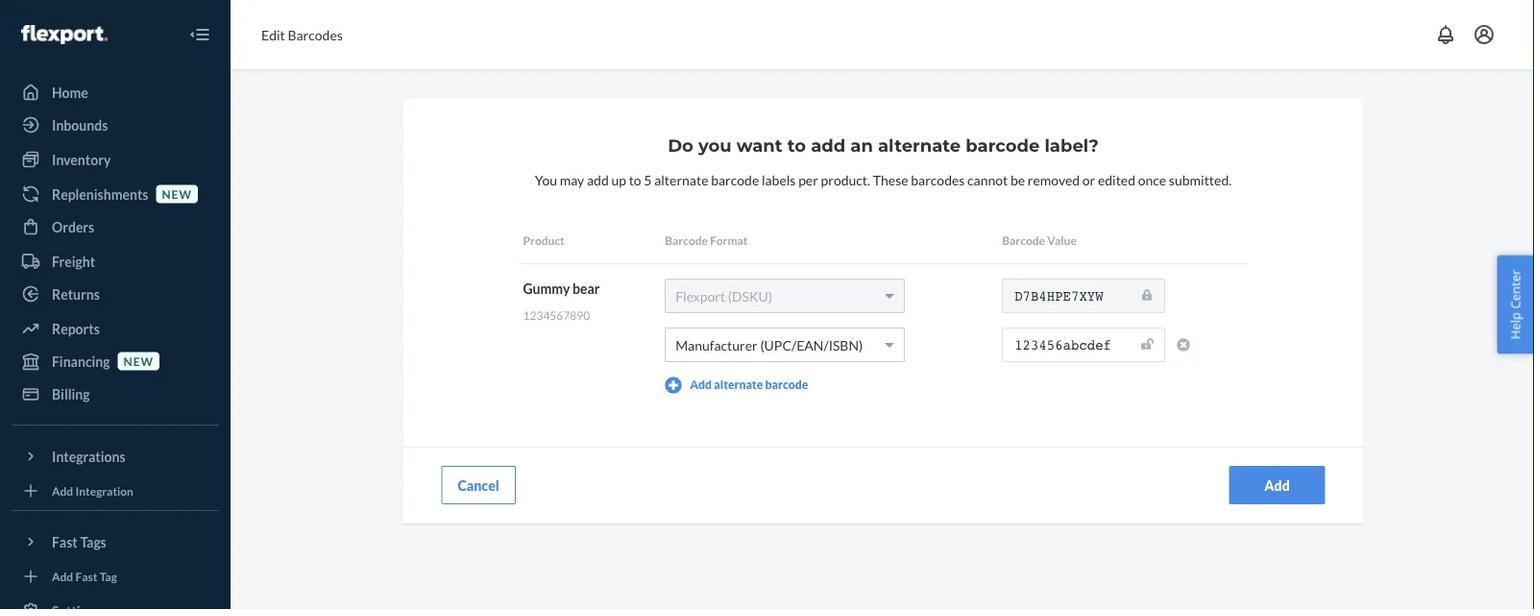 Task type: locate. For each thing, give the bounding box(es) containing it.
fast tags
[[52, 534, 106, 550]]

add for add fast tag
[[52, 569, 73, 583]]

2 vertical spatial alternate
[[714, 378, 763, 392]]

help center
[[1507, 270, 1525, 340]]

edit
[[261, 26, 285, 43]]

up
[[612, 171, 626, 188]]

do
[[668, 135, 694, 156]]

0 horizontal spatial barcode
[[711, 171, 759, 188]]

product
[[523, 233, 565, 247]]

0 vertical spatial alternate
[[878, 135, 961, 156]]

barcode value
[[1002, 233, 1077, 247]]

new down reports link
[[124, 354, 154, 368]]

cancel button
[[442, 466, 516, 504]]

barcode
[[966, 135, 1040, 156], [711, 171, 759, 188], [765, 378, 808, 392]]

2 horizontal spatial barcode
[[966, 135, 1040, 156]]

add left up
[[587, 171, 609, 188]]

0 vertical spatial barcode
[[966, 135, 1040, 156]]

times circle image
[[1177, 338, 1191, 352]]

open notifications image
[[1435, 23, 1458, 46]]

flexport
[[676, 288, 726, 304]]

1 horizontal spatial barcode
[[765, 378, 808, 392]]

manufacturer (upc/ean/isbn)
[[676, 337, 863, 353]]

add integration
[[52, 484, 134, 498]]

1 horizontal spatial add
[[811, 135, 846, 156]]

edited
[[1098, 171, 1136, 188]]

orders link
[[12, 211, 219, 242]]

1 vertical spatial barcode
[[711, 171, 759, 188]]

0 horizontal spatial add
[[587, 171, 609, 188]]

1 horizontal spatial alternate
[[714, 378, 763, 392]]

2 horizontal spatial alternate
[[878, 135, 961, 156]]

cancel
[[458, 477, 499, 493]]

2 vertical spatial barcode
[[765, 378, 808, 392]]

to left 5
[[629, 171, 642, 188]]

barcode down manufacturer (upc/ean/isbn)
[[765, 378, 808, 392]]

barcode left value
[[1002, 233, 1046, 247]]

flexport (dsku)
[[676, 288, 772, 304]]

alternate up barcodes
[[878, 135, 961, 156]]

manufacturer (upc/ean/isbn) option
[[676, 337, 863, 353]]

to
[[788, 135, 806, 156], [629, 171, 642, 188]]

alternate for 5
[[655, 171, 709, 188]]

fast left tag
[[75, 569, 97, 583]]

barcode left format
[[665, 233, 708, 247]]

inbounds link
[[12, 110, 219, 140]]

0 horizontal spatial new
[[124, 354, 154, 368]]

add left an
[[811, 135, 846, 156]]

or
[[1083, 171, 1096, 188]]

do you want to add an alternate barcode label?
[[668, 135, 1099, 156]]

barcode up cannot in the top right of the page
[[966, 135, 1040, 156]]

cannot
[[968, 171, 1008, 188]]

barcodes
[[911, 171, 965, 188]]

new up orders link
[[162, 187, 192, 201]]

None text field
[[1002, 279, 1166, 313], [1002, 328, 1166, 362], [1002, 279, 1166, 313], [1002, 328, 1166, 362]]

barcode
[[665, 233, 708, 247], [1002, 233, 1046, 247]]

open account menu image
[[1473, 23, 1496, 46]]

fast left tags
[[52, 534, 78, 550]]

add
[[690, 378, 712, 392], [1265, 477, 1290, 493], [52, 484, 73, 498], [52, 569, 73, 583]]

returns link
[[12, 279, 219, 309]]

barcode format
[[665, 233, 748, 247]]

1 barcode from the left
[[665, 233, 708, 247]]

barcodes
[[288, 26, 343, 43]]

plus circle image
[[665, 377, 682, 394]]

inventory
[[52, 151, 111, 168]]

submitted.
[[1169, 171, 1232, 188]]

alternate down manufacturer
[[714, 378, 763, 392]]

integrations
[[52, 448, 126, 465]]

1 vertical spatial add
[[587, 171, 609, 188]]

per
[[799, 171, 819, 188]]

close navigation image
[[188, 23, 211, 46]]

financing
[[52, 353, 110, 369]]

1234567890
[[523, 308, 590, 322]]

help
[[1507, 312, 1525, 340]]

add button
[[1230, 466, 1326, 504]]

0 vertical spatial to
[[788, 135, 806, 156]]

barcode inside button
[[765, 378, 808, 392]]

1 vertical spatial to
[[629, 171, 642, 188]]

add
[[811, 135, 846, 156], [587, 171, 609, 188]]

alternate
[[878, 135, 961, 156], [655, 171, 709, 188], [714, 378, 763, 392]]

freight link
[[12, 246, 219, 277]]

0 horizontal spatial barcode
[[665, 233, 708, 247]]

replenishments
[[52, 186, 148, 202]]

0 vertical spatial new
[[162, 187, 192, 201]]

1 horizontal spatial barcode
[[1002, 233, 1046, 247]]

integration
[[75, 484, 134, 498]]

tags
[[80, 534, 106, 550]]

1 horizontal spatial new
[[162, 187, 192, 201]]

1 vertical spatial alternate
[[655, 171, 709, 188]]

new
[[162, 187, 192, 201], [124, 354, 154, 368]]

2 barcode from the left
[[1002, 233, 1046, 247]]

0 vertical spatial add
[[811, 135, 846, 156]]

0 horizontal spatial alternate
[[655, 171, 709, 188]]

0 vertical spatial fast
[[52, 534, 78, 550]]

home
[[52, 84, 88, 100]]

orders
[[52, 219, 94, 235]]

center
[[1507, 270, 1525, 309]]

inbounds
[[52, 117, 108, 133]]

alternate right 5
[[655, 171, 709, 188]]

barcode down "you"
[[711, 171, 759, 188]]

1 vertical spatial new
[[124, 354, 154, 368]]

to up per
[[788, 135, 806, 156]]

may
[[560, 171, 585, 188]]

fast
[[52, 534, 78, 550], [75, 569, 97, 583]]

1 horizontal spatial to
[[788, 135, 806, 156]]



Task type: describe. For each thing, give the bounding box(es) containing it.
want
[[737, 135, 783, 156]]

fast tags button
[[12, 527, 219, 557]]

new for replenishments
[[162, 187, 192, 201]]

you
[[699, 135, 732, 156]]

bear
[[573, 280, 600, 296]]

alternate for an
[[878, 135, 961, 156]]

edit barcodes
[[261, 26, 343, 43]]

label?
[[1045, 135, 1099, 156]]

flexport logo image
[[21, 25, 107, 44]]

add fast tag
[[52, 569, 117, 583]]

help center button
[[1498, 255, 1535, 354]]

(dsku)
[[728, 288, 772, 304]]

fast inside dropdown button
[[52, 534, 78, 550]]

5
[[644, 171, 652, 188]]

billing
[[52, 386, 90, 402]]

gummy bear
[[523, 280, 600, 296]]

add alternate barcode
[[690, 378, 808, 392]]

removed
[[1028, 171, 1080, 188]]

billing link
[[12, 379, 219, 409]]

(upc/ean/isbn)
[[761, 337, 863, 353]]

format
[[710, 233, 748, 247]]

product.
[[821, 171, 871, 188]]

manufacturer
[[676, 337, 758, 353]]

integrations button
[[12, 441, 219, 472]]

you
[[535, 171, 557, 188]]

tag
[[100, 569, 117, 583]]

inventory link
[[12, 144, 219, 175]]

freight
[[52, 253, 95, 270]]

add for add
[[1265, 477, 1290, 493]]

you may add up to 5 alternate barcode labels per product. these barcodes cannot be removed or edited once submitted.
[[535, 171, 1232, 188]]

1 vertical spatial fast
[[75, 569, 97, 583]]

new for financing
[[124, 354, 154, 368]]

value
[[1048, 233, 1077, 247]]

lock alt image
[[1143, 288, 1152, 302]]

gummy
[[523, 280, 570, 296]]

reports link
[[12, 313, 219, 344]]

barcode for barcode value
[[1002, 233, 1046, 247]]

returns
[[52, 286, 100, 302]]

be
[[1011, 171, 1026, 188]]

add integration link
[[12, 480, 219, 503]]

add alternate barcode button
[[665, 377, 808, 394]]

add fast tag link
[[12, 565, 219, 588]]

0 horizontal spatial to
[[629, 171, 642, 188]]

these
[[873, 171, 909, 188]]

reports
[[52, 320, 100, 337]]

home link
[[12, 77, 219, 108]]

add for add alternate barcode
[[690, 378, 712, 392]]

barcode for labels
[[711, 171, 759, 188]]

once
[[1138, 171, 1167, 188]]

lock open alt image
[[1142, 337, 1154, 351]]

add for add integration
[[52, 484, 73, 498]]

barcode for label?
[[966, 135, 1040, 156]]

labels
[[762, 171, 796, 188]]

alternate inside button
[[714, 378, 763, 392]]

barcode for barcode format
[[665, 233, 708, 247]]

an
[[851, 135, 873, 156]]



Task type: vqa. For each thing, say whether or not it's contained in the screenshot.
Edit Barcodes
yes



